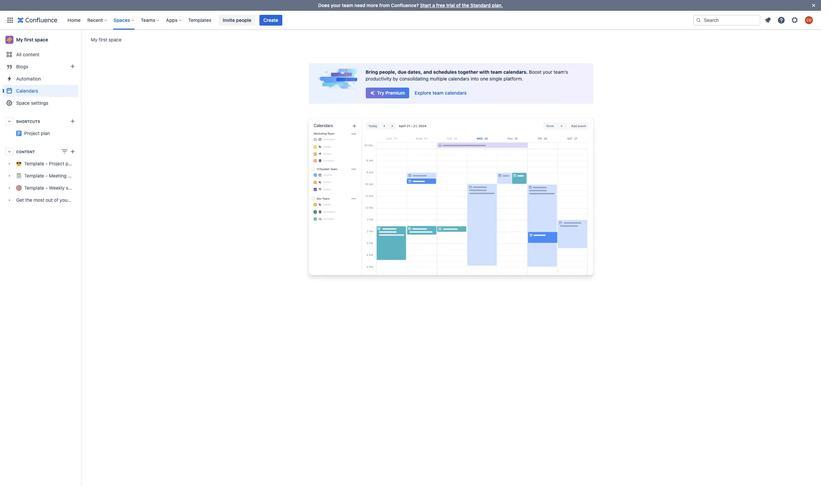 Task type: describe. For each thing, give the bounding box(es) containing it.
shortcuts
[[16, 119, 40, 123]]

get
[[16, 197, 24, 203]]

search image
[[697, 17, 702, 23]]

notes
[[68, 173, 80, 179]]

single
[[490, 76, 503, 82]]

calendars inside boost your team's productivity by consolidating multiple calendars into one single platform.
[[449, 76, 470, 82]]

teams
[[141, 17, 155, 23]]

space settings
[[16, 100, 48, 106]]

from
[[380, 2, 390, 8]]

need
[[355, 2, 366, 8]]

add shortcut image
[[69, 117, 77, 125]]

create
[[264, 17, 279, 23]]

invite people
[[223, 17, 252, 23]]

boost your team's productivity by consolidating multiple calendars into one single platform.
[[366, 69, 569, 82]]

team calendar image image
[[305, 117, 598, 282]]

change view image
[[61, 148, 69, 156]]

template - meeting notes link
[[3, 170, 80, 182]]

content button
[[3, 146, 78, 158]]

template - meeting notes
[[24, 173, 80, 179]]

teams button
[[139, 15, 162, 25]]

shortcuts button
[[3, 115, 78, 127]]

calendars
[[16, 88, 38, 94]]

team's
[[554, 69, 569, 75]]

invite
[[223, 17, 235, 23]]

template - project plan
[[24, 161, 75, 167]]

people
[[236, 17, 252, 23]]

1 horizontal spatial plan
[[66, 161, 75, 167]]

blogs link
[[3, 61, 78, 73]]

plan.
[[492, 2, 503, 8]]

due
[[398, 69, 407, 75]]

bring people, due dates, and schedules together with team calendars.
[[366, 69, 530, 75]]

- for weekly
[[45, 185, 48, 191]]

explore
[[415, 90, 432, 96]]

does your team need more from confluence? start a free trial of the standard plan.
[[319, 2, 503, 8]]

your inside space element
[[60, 197, 69, 203]]

calendars.
[[504, 69, 528, 75]]

project plan link up change view image
[[3, 127, 104, 139]]

confluence?
[[391, 2, 419, 8]]

team inside the get the most out of your team space link
[[71, 197, 81, 203]]

with
[[480, 69, 490, 75]]

blogs
[[16, 64, 28, 69]]

apps button
[[164, 15, 184, 25]]

weekly
[[49, 185, 65, 191]]

appswitcher icon image
[[6, 16, 14, 24]]

spaces button
[[112, 15, 137, 25]]

try premium link
[[366, 88, 410, 98]]

meeting
[[49, 173, 67, 179]]

status
[[66, 185, 79, 191]]

most
[[34, 197, 44, 203]]

multiple
[[430, 76, 448, 82]]

create a blog image
[[69, 62, 77, 70]]

1 horizontal spatial space
[[83, 197, 96, 203]]

space
[[16, 100, 30, 106]]

template - weekly status report
[[24, 185, 94, 191]]

1 horizontal spatial my
[[91, 37, 98, 42]]

content
[[23, 52, 40, 57]]

1 horizontal spatial of
[[457, 2, 461, 8]]

project for 'project plan' link underneath shortcuts dropdown button
[[24, 130, 40, 136]]

platform.
[[504, 76, 524, 82]]

by
[[393, 76, 399, 82]]

- for meeting
[[45, 173, 48, 179]]

settings icon image
[[792, 16, 800, 24]]

spaces
[[114, 17, 130, 23]]

team left need
[[342, 2, 354, 8]]

all content link
[[3, 49, 78, 61]]

bring
[[366, 69, 378, 75]]

team inside explore team calendars "link"
[[433, 90, 444, 96]]

all content
[[16, 52, 40, 57]]

0 horizontal spatial plan
[[41, 130, 50, 136]]

premium
[[386, 90, 406, 96]]

try premium
[[377, 90, 406, 96]]

productivity
[[366, 76, 392, 82]]

more
[[367, 2, 378, 8]]

first inside space element
[[24, 37, 33, 42]]

your profile and preferences image
[[806, 16, 814, 24]]

1 horizontal spatial my first space link
[[91, 36, 122, 43]]

your for does
[[331, 2, 341, 8]]

standard
[[471, 2, 491, 8]]

Search field
[[694, 15, 761, 25]]



Task type: locate. For each thing, give the bounding box(es) containing it.
1 - from the top
[[45, 161, 48, 167]]

project plan
[[78, 128, 104, 133], [24, 130, 50, 136]]

1 horizontal spatial my first space
[[91, 37, 122, 42]]

my first space down recent popup button
[[91, 37, 122, 42]]

home link
[[66, 15, 83, 25]]

- for project
[[45, 161, 48, 167]]

team up single
[[491, 69, 503, 75]]

1 vertical spatial -
[[45, 173, 48, 179]]

template up most
[[24, 185, 44, 191]]

explore team calendars
[[415, 90, 467, 96]]

1 vertical spatial your
[[543, 69, 553, 75]]

your
[[331, 2, 341, 8], [543, 69, 553, 75], [60, 197, 69, 203]]

the inside the get the most out of your team space link
[[25, 197, 32, 203]]

your right boost
[[543, 69, 553, 75]]

0 vertical spatial calendars
[[449, 76, 470, 82]]

your right the does
[[331, 2, 341, 8]]

free
[[437, 2, 446, 8]]

apps
[[166, 17, 178, 23]]

0 horizontal spatial of
[[54, 197, 58, 203]]

create link
[[260, 15, 283, 25]]

0 horizontal spatial the
[[25, 197, 32, 203]]

0 horizontal spatial my first space link
[[3, 33, 78, 46]]

consolidating
[[400, 76, 429, 82]]

content
[[16, 149, 35, 154]]

project plan for 'project plan' link underneath shortcuts dropdown button
[[24, 130, 50, 136]]

first up all content
[[24, 37, 33, 42]]

team down multiple
[[433, 90, 444, 96]]

calendars down together on the right top of the page
[[449, 76, 470, 82]]

2 - from the top
[[45, 173, 48, 179]]

template - weekly status report link
[[3, 182, 94, 194]]

1 vertical spatial the
[[25, 197, 32, 203]]

tree containing template - project plan
[[3, 158, 96, 206]]

create a page image
[[69, 148, 77, 156]]

of inside space element
[[54, 197, 58, 203]]

project
[[78, 128, 94, 133], [24, 130, 40, 136], [49, 161, 64, 167]]

your down template - weekly status report
[[60, 197, 69, 203]]

team down status
[[71, 197, 81, 203]]

project plan for 'project plan' link on top of change view image
[[78, 128, 104, 133]]

report
[[81, 185, 94, 191]]

0 horizontal spatial space
[[35, 37, 48, 42]]

2 horizontal spatial plan
[[95, 128, 104, 133]]

0 vertical spatial your
[[331, 2, 341, 8]]

collapse sidebar image
[[73, 33, 88, 46]]

automation link
[[3, 73, 78, 85]]

of
[[457, 2, 461, 8], [54, 197, 58, 203]]

a
[[433, 2, 435, 8]]

project plan link down shortcuts dropdown button
[[24, 130, 50, 136]]

1 vertical spatial calendars
[[445, 90, 467, 96]]

invite people button
[[219, 15, 256, 25]]

confluence image
[[18, 16, 57, 24], [18, 16, 57, 24]]

1 horizontal spatial the
[[462, 2, 470, 8]]

the right trial
[[462, 2, 470, 8]]

0 horizontal spatial your
[[60, 197, 69, 203]]

templates link
[[186, 15, 214, 25]]

my
[[91, 37, 98, 42], [16, 37, 23, 42]]

space settings link
[[3, 97, 78, 109]]

people,
[[380, 69, 397, 75]]

my first space
[[91, 37, 122, 42], [16, 37, 48, 42]]

trial
[[447, 2, 455, 8]]

0 vertical spatial the
[[462, 2, 470, 8]]

your for boost
[[543, 69, 553, 75]]

2 vertical spatial your
[[60, 197, 69, 203]]

my first space inside space element
[[16, 37, 48, 42]]

tree inside space element
[[3, 158, 96, 206]]

the right get
[[25, 197, 32, 203]]

space down report
[[83, 197, 96, 203]]

first
[[99, 37, 107, 42], [24, 37, 33, 42]]

template down content dropdown button
[[24, 161, 44, 167]]

2 vertical spatial template
[[24, 185, 44, 191]]

does
[[319, 2, 330, 8]]

0 vertical spatial of
[[457, 2, 461, 8]]

schedules
[[434, 69, 457, 75]]

home
[[68, 17, 81, 23]]

calendars
[[449, 76, 470, 82], [445, 90, 467, 96]]

2 horizontal spatial your
[[543, 69, 553, 75]]

start
[[421, 2, 432, 8]]

my first space link up "all content" link
[[3, 33, 78, 46]]

0 vertical spatial template
[[24, 161, 44, 167]]

automation
[[16, 76, 41, 82]]

dates,
[[408, 69, 423, 75]]

my up all
[[16, 37, 23, 42]]

template for template - weekly status report
[[24, 185, 44, 191]]

the
[[462, 2, 470, 8], [25, 197, 32, 203]]

0 horizontal spatial my
[[16, 37, 23, 42]]

0 vertical spatial -
[[45, 161, 48, 167]]

your inside boost your team's productivity by consolidating multiple calendars into one single platform.
[[543, 69, 553, 75]]

templates
[[189, 17, 212, 23]]

1 template from the top
[[24, 161, 44, 167]]

global element
[[4, 11, 693, 29]]

1 vertical spatial of
[[54, 197, 58, 203]]

all
[[16, 52, 22, 57]]

team
[[342, 2, 354, 8], [491, 69, 503, 75], [433, 90, 444, 96], [71, 197, 81, 203]]

tree
[[3, 158, 96, 206]]

calendars down boost your team's productivity by consolidating multiple calendars into one single platform.
[[445, 90, 467, 96]]

help icon image
[[778, 16, 786, 24]]

2 vertical spatial -
[[45, 185, 48, 191]]

space up "all content" link
[[35, 37, 48, 42]]

into
[[471, 76, 479, 82]]

my first space link
[[3, 33, 78, 46], [91, 36, 122, 43]]

0 horizontal spatial first
[[24, 37, 33, 42]]

of right trial
[[457, 2, 461, 8]]

0 horizontal spatial my first space
[[16, 37, 48, 42]]

banner containing home
[[0, 11, 822, 30]]

project plan link
[[3, 127, 104, 139], [24, 130, 50, 136]]

3 - from the top
[[45, 185, 48, 191]]

1 vertical spatial template
[[24, 173, 44, 179]]

- left "weekly"
[[45, 185, 48, 191]]

start a free trial of the standard plan. link
[[421, 2, 503, 8]]

2 horizontal spatial project
[[78, 128, 94, 133]]

1 horizontal spatial your
[[331, 2, 341, 8]]

banner
[[0, 11, 822, 30]]

together
[[459, 69, 479, 75]]

- left meeting
[[45, 173, 48, 179]]

template for template - meeting notes
[[24, 173, 44, 179]]

recent
[[87, 17, 103, 23]]

template down template - project plan link
[[24, 173, 44, 179]]

space element
[[0, 30, 104, 486]]

out
[[46, 197, 53, 203]]

-
[[45, 161, 48, 167], [45, 173, 48, 179], [45, 185, 48, 191]]

calendars link
[[3, 85, 78, 97]]

get the most out of your team space link
[[3, 194, 96, 206]]

explore team calendars link
[[411, 88, 471, 98]]

space down spaces
[[109, 37, 122, 42]]

my first space up content
[[16, 37, 48, 42]]

and
[[424, 69, 432, 75]]

project for 'project plan' link on top of change view image
[[78, 128, 94, 133]]

calendars inside "link"
[[445, 90, 467, 96]]

1 horizontal spatial project
[[49, 161, 64, 167]]

template - project plan image
[[16, 131, 22, 136]]

get the most out of your team space
[[16, 197, 96, 203]]

of right out
[[54, 197, 58, 203]]

my right collapse sidebar icon
[[91, 37, 98, 42]]

one
[[481, 76, 489, 82]]

try
[[377, 90, 385, 96]]

close image
[[811, 1, 819, 9]]

boost
[[530, 69, 542, 75]]

notification icon image
[[765, 16, 773, 24]]

1 horizontal spatial project plan
[[78, 128, 104, 133]]

3 template from the top
[[24, 185, 44, 191]]

2 horizontal spatial space
[[109, 37, 122, 42]]

2 template from the top
[[24, 173, 44, 179]]

0 horizontal spatial project
[[24, 130, 40, 136]]

my inside space element
[[16, 37, 23, 42]]

0 horizontal spatial project plan
[[24, 130, 50, 136]]

template for template - project plan
[[24, 161, 44, 167]]

template - project plan link
[[3, 158, 78, 170]]

my first space link down recent popup button
[[91, 36, 122, 43]]

- up template - meeting notes link
[[45, 161, 48, 167]]

1 horizontal spatial first
[[99, 37, 107, 42]]

template
[[24, 161, 44, 167], [24, 173, 44, 179], [24, 185, 44, 191]]

plan
[[95, 128, 104, 133], [41, 130, 50, 136], [66, 161, 75, 167]]

settings
[[31, 100, 48, 106]]

space
[[109, 37, 122, 42], [35, 37, 48, 42], [83, 197, 96, 203]]

first down recent popup button
[[99, 37, 107, 42]]

recent button
[[85, 15, 110, 25]]



Task type: vqa. For each thing, say whether or not it's contained in the screenshot.
plan in 'link'
yes



